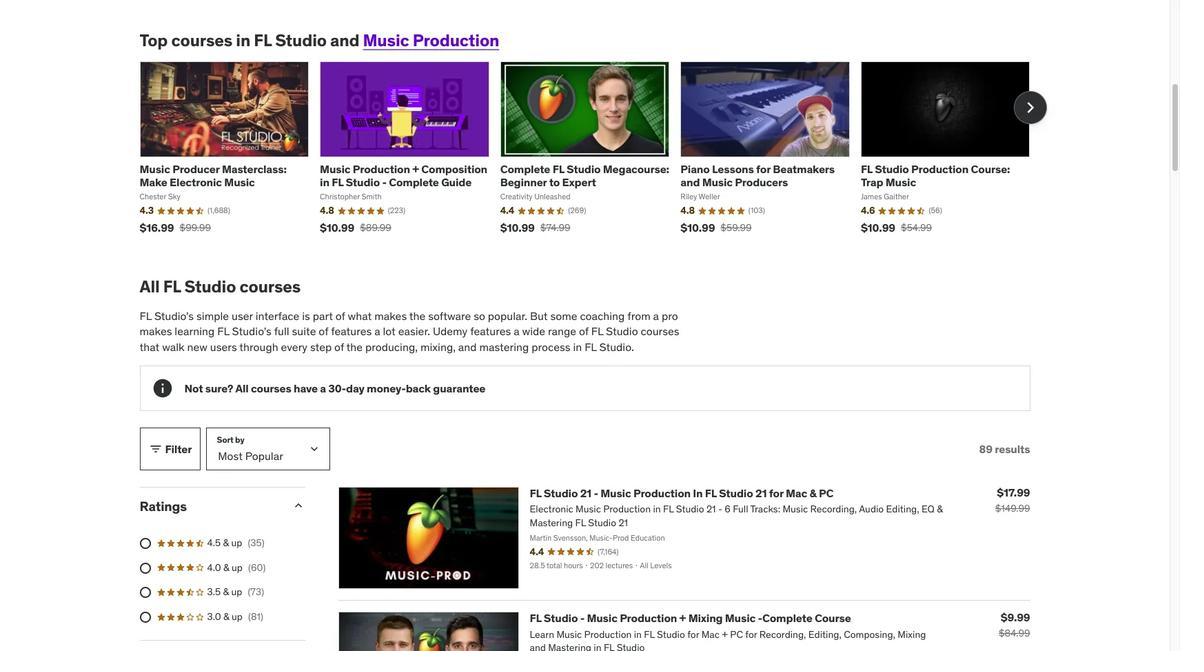 Task type: describe. For each thing, give the bounding box(es) containing it.
4.0
[[207, 561, 221, 574]]

not
[[184, 381, 203, 395]]

3.0
[[207, 610, 221, 623]]

(73)
[[248, 586, 264, 598]]

pc
[[819, 486, 834, 500]]

new
[[187, 340, 208, 354]]

beginner
[[501, 175, 547, 189]]

0 horizontal spatial all
[[140, 276, 160, 297]]

3.5 & up (73)
[[207, 586, 264, 598]]

complete inside complete fl studio megacourse: beginner to expert
[[501, 162, 551, 176]]

expert
[[563, 175, 596, 189]]

music inside fl studio production course: trap music
[[886, 175, 917, 189]]

walk
[[162, 340, 185, 354]]

mastering
[[480, 340, 529, 354]]

lot
[[383, 324, 396, 338]]

through
[[240, 340, 278, 354]]

not sure? all courses have a 30-day money-back guarantee
[[184, 381, 486, 395]]

2 21 from the left
[[756, 486, 767, 500]]

coaching
[[580, 309, 625, 323]]

and inside 'fl studio's simple user interface is part of what makes the software so popular. but some coaching from a pro makes learning fl studio's full suite of features a lot easier. udemy features a wide range of fl studio courses that walk new users through every step of the producing, mixing, and mastering process in fl studio.'
[[459, 340, 477, 354]]

mixing,
[[421, 340, 456, 354]]

complete inside music production + composition in fl studio - complete guide
[[389, 175, 439, 189]]

but
[[530, 309, 548, 323]]

complete fl studio megacourse: beginner to expert link
[[501, 162, 670, 189]]

producing,
[[366, 340, 418, 354]]

studio inside music production + composition in fl studio - complete guide
[[346, 175, 380, 189]]

process
[[532, 340, 571, 354]]

course:
[[971, 162, 1011, 176]]

music inside music production + composition in fl studio - complete guide
[[320, 162, 351, 176]]

so
[[474, 309, 486, 323]]

that
[[140, 340, 160, 354]]

learning
[[175, 324, 215, 338]]

in inside music production + composition in fl studio - complete guide
[[320, 175, 330, 189]]

from
[[628, 309, 651, 323]]

2 horizontal spatial complete
[[763, 611, 813, 625]]

is
[[302, 309, 310, 323]]

money-
[[367, 381, 406, 395]]

- inside music production + composition in fl studio - complete guide
[[382, 175, 387, 189]]

& for 4.5 & up (35)
[[223, 537, 229, 549]]

4.5
[[207, 537, 221, 549]]

music producer masterclass: make electronic music
[[140, 162, 287, 189]]

89
[[980, 442, 993, 456]]

to
[[550, 175, 560, 189]]

guide
[[442, 175, 472, 189]]

1 horizontal spatial small image
[[291, 499, 305, 513]]

a left the 30-
[[320, 381, 326, 395]]

users
[[210, 340, 237, 354]]

3.0 & up (81)
[[207, 610, 263, 623]]

sure?
[[205, 381, 233, 395]]

fl studio production course: trap music
[[861, 162, 1011, 189]]

& for 4.0 & up (60)
[[223, 561, 229, 574]]

for inside piano lessons for beatmakers and music producers
[[757, 162, 771, 176]]

3.5
[[207, 586, 221, 598]]

piano lessons for beatmakers and music producers
[[681, 162, 835, 189]]

producer
[[173, 162, 220, 176]]

all fl studio courses
[[140, 276, 301, 297]]

trap
[[861, 175, 884, 189]]

courses left have
[[251, 381, 292, 395]]

simple
[[197, 309, 229, 323]]

piano lessons for beatmakers and music producers link
[[681, 162, 835, 189]]

piano
[[681, 162, 710, 176]]

+ inside music production + composition in fl studio - complete guide
[[413, 162, 419, 176]]

studio inside complete fl studio megacourse: beginner to expert
[[567, 162, 601, 176]]

fl studio's simple user interface is part of what makes the software so popular. but some coaching from a pro makes learning fl studio's full suite of features a lot easier. udemy features a wide range of fl studio courses that walk new users through every step of the producing, mixing, and mastering process in fl studio.
[[140, 309, 680, 354]]

carousel element
[[140, 62, 1047, 244]]

results
[[995, 442, 1031, 456]]

range
[[548, 324, 577, 338]]

filter button
[[140, 428, 201, 470]]

4.0 & up (60)
[[207, 561, 266, 574]]

music production + composition in fl studio - complete guide link
[[320, 162, 488, 189]]

& left pc
[[810, 486, 817, 500]]

make
[[140, 175, 167, 189]]

$84.99
[[999, 627, 1031, 640]]

& for 3.5 & up (73)
[[223, 586, 229, 598]]

some
[[551, 309, 578, 323]]

ratings
[[140, 498, 187, 515]]

lessons
[[712, 162, 754, 176]]

small image inside filter button
[[149, 442, 162, 456]]

studio inside fl studio production course: trap music
[[875, 162, 910, 176]]

$149.99
[[996, 502, 1031, 515]]

fl studio production course: trap music link
[[861, 162, 1011, 189]]

music production link
[[363, 29, 500, 51]]

guarantee
[[433, 381, 486, 395]]

ratings button
[[140, 498, 280, 515]]

filter
[[165, 442, 192, 456]]

day
[[346, 381, 365, 395]]

0 horizontal spatial studio's
[[154, 309, 194, 323]]

courses up interface
[[240, 276, 301, 297]]

(81)
[[248, 610, 263, 623]]

masterclass:
[[222, 162, 287, 176]]

4.5 & up (35)
[[207, 537, 265, 549]]

pro
[[662, 309, 678, 323]]

mac
[[786, 486, 808, 500]]



Task type: vqa. For each thing, say whether or not it's contained in the screenshot.


Task type: locate. For each thing, give the bounding box(es) containing it.
complete left expert
[[501, 162, 551, 176]]

studio's up through at the bottom
[[232, 324, 272, 338]]

producers
[[735, 175, 788, 189]]

1 horizontal spatial makes
[[375, 309, 407, 323]]

of right range
[[579, 324, 589, 338]]

udemy
[[433, 324, 468, 338]]

0 horizontal spatial the
[[347, 340, 363, 354]]

& right 3.5
[[223, 586, 229, 598]]

1 vertical spatial small image
[[291, 499, 305, 513]]

studio.
[[600, 340, 634, 354]]

suite
[[292, 324, 316, 338]]

1 vertical spatial all
[[235, 381, 249, 395]]

1 horizontal spatial studio's
[[232, 324, 272, 338]]

user
[[232, 309, 253, 323]]

and
[[330, 29, 360, 51], [681, 175, 700, 189], [459, 340, 477, 354]]

1 vertical spatial the
[[347, 340, 363, 354]]

popular.
[[488, 309, 528, 323]]

and inside piano lessons for beatmakers and music producers
[[681, 175, 700, 189]]

1 horizontal spatial +
[[680, 611, 686, 625]]

every
[[281, 340, 308, 354]]

top courses in fl studio and music production
[[140, 29, 500, 51]]

studio inside 'fl studio's simple user interface is part of what makes the software so popular. but some coaching from a pro makes learning fl studio's full suite of features a lot easier. udemy features a wide range of fl studio courses that walk new users through every step of the producing, mixing, and mastering process in fl studio.'
[[606, 324, 638, 338]]

the down what
[[347, 340, 363, 354]]

0 vertical spatial all
[[140, 276, 160, 297]]

0 horizontal spatial makes
[[140, 324, 172, 338]]

0 vertical spatial small image
[[149, 442, 162, 456]]

back
[[406, 381, 431, 395]]

for
[[757, 162, 771, 176], [770, 486, 784, 500]]

a left lot on the left
[[375, 324, 380, 338]]

up left (60)
[[232, 561, 243, 574]]

music inside piano lessons for beatmakers and music producers
[[703, 175, 733, 189]]

a left pro on the right
[[654, 309, 659, 323]]

0 vertical spatial studio's
[[154, 309, 194, 323]]

$17.99 $149.99
[[996, 486, 1031, 515]]

makes
[[375, 309, 407, 323], [140, 324, 172, 338]]

up left '(73)'
[[231, 586, 242, 598]]

complete
[[501, 162, 551, 176], [389, 175, 439, 189], [763, 611, 813, 625]]

2 vertical spatial and
[[459, 340, 477, 354]]

fl studio 21 - music production in fl studio 21 for mac & pc link
[[530, 486, 834, 500]]

top
[[140, 29, 168, 51]]

up for 3.0 & up
[[232, 610, 243, 623]]

0 horizontal spatial small image
[[149, 442, 162, 456]]

fl studio - music production + mixing music -complete course
[[530, 611, 852, 625]]

studio
[[275, 29, 327, 51], [567, 162, 601, 176], [875, 162, 910, 176], [346, 175, 380, 189], [185, 276, 236, 297], [606, 324, 638, 338], [544, 486, 578, 500], [719, 486, 754, 500], [544, 611, 578, 625]]

courses inside 'fl studio's simple user interface is part of what makes the software so popular. but some coaching from a pro makes learning fl studio's full suite of features a lot easier. udemy features a wide range of fl studio courses that walk new users through every step of the producing, mixing, and mastering process in fl studio.'
[[641, 324, 680, 338]]

megacourse:
[[603, 162, 670, 176]]

interface
[[256, 309, 300, 323]]

for right "lessons"
[[757, 162, 771, 176]]

0 vertical spatial in
[[236, 29, 251, 51]]

studio's
[[154, 309, 194, 323], [232, 324, 272, 338]]

2 vertical spatial in
[[573, 340, 582, 354]]

features down the so
[[470, 324, 511, 338]]

0 vertical spatial +
[[413, 162, 419, 176]]

music production + composition in fl studio - complete guide
[[320, 162, 488, 189]]

music producer masterclass: make electronic music link
[[140, 162, 287, 189]]

next image
[[1020, 96, 1042, 118]]

all up that on the left bottom
[[140, 276, 160, 297]]

music
[[363, 29, 409, 51], [140, 162, 170, 176], [320, 162, 351, 176], [224, 175, 255, 189], [703, 175, 733, 189], [886, 175, 917, 189], [601, 486, 631, 500], [587, 611, 618, 625], [725, 611, 756, 625]]

of right part
[[336, 309, 345, 323]]

& right 4.0 in the left bottom of the page
[[223, 561, 229, 574]]

all
[[140, 276, 160, 297], [235, 381, 249, 395]]

89 results
[[980, 442, 1031, 456]]

features down what
[[331, 324, 372, 338]]

1 horizontal spatial complete
[[501, 162, 551, 176]]

up left (81)
[[232, 610, 243, 623]]

0 horizontal spatial +
[[413, 162, 419, 176]]

complete fl studio megacourse: beginner to expert
[[501, 162, 670, 189]]

& for 3.0 & up (81)
[[223, 610, 229, 623]]

the up easier.
[[410, 309, 426, 323]]

beatmakers
[[773, 162, 835, 176]]

fl inside complete fl studio megacourse: beginner to expert
[[553, 162, 565, 176]]

2 horizontal spatial and
[[681, 175, 700, 189]]

mixing
[[689, 611, 723, 625]]

1 vertical spatial makes
[[140, 324, 172, 338]]

fl studio - music production + mixing music -complete course link
[[530, 611, 852, 625]]

up for 4.0 & up
[[232, 561, 243, 574]]

for left 'mac'
[[770, 486, 784, 500]]

& right 4.5
[[223, 537, 229, 549]]

of right step
[[335, 340, 344, 354]]

full
[[274, 324, 289, 338]]

2 horizontal spatial in
[[573, 340, 582, 354]]

studio's up learning
[[154, 309, 194, 323]]

fl studio 21 - music production in fl studio 21 for mac & pc
[[530, 486, 834, 500]]

easier.
[[398, 324, 430, 338]]

software
[[428, 309, 471, 323]]

0 vertical spatial the
[[410, 309, 426, 323]]

89 results status
[[980, 442, 1031, 456]]

21
[[581, 486, 592, 500], [756, 486, 767, 500]]

a
[[654, 309, 659, 323], [375, 324, 380, 338], [514, 324, 520, 338], [320, 381, 326, 395]]

1 21 from the left
[[581, 486, 592, 500]]

1 vertical spatial in
[[320, 175, 330, 189]]

up for 3.5 & up
[[231, 586, 242, 598]]

in
[[693, 486, 703, 500]]

production inside music production + composition in fl studio - complete guide
[[353, 162, 410, 176]]

0 horizontal spatial in
[[236, 29, 251, 51]]

production inside fl studio production course: trap music
[[912, 162, 969, 176]]

+ left composition
[[413, 162, 419, 176]]

1 horizontal spatial features
[[470, 324, 511, 338]]

+
[[413, 162, 419, 176], [680, 611, 686, 625]]

2 features from the left
[[470, 324, 511, 338]]

fl inside music production + composition in fl studio - complete guide
[[332, 175, 344, 189]]

1 horizontal spatial the
[[410, 309, 426, 323]]

complete left course
[[763, 611, 813, 625]]

1 features from the left
[[331, 324, 372, 338]]

1 vertical spatial for
[[770, 486, 784, 500]]

$9.99
[[1001, 611, 1031, 624]]

$9.99 $84.99
[[999, 611, 1031, 640]]

courses right top
[[171, 29, 233, 51]]

(60)
[[248, 561, 266, 574]]

1 horizontal spatial 21
[[756, 486, 767, 500]]

a left wide
[[514, 324, 520, 338]]

makes up that on the left bottom
[[140, 324, 172, 338]]

of
[[336, 309, 345, 323], [319, 324, 328, 338], [579, 324, 589, 338], [335, 340, 344, 354]]

30-
[[329, 381, 346, 395]]

of down part
[[319, 324, 328, 338]]

1 horizontal spatial and
[[459, 340, 477, 354]]

small image
[[149, 442, 162, 456], [291, 499, 305, 513]]

0 vertical spatial and
[[330, 29, 360, 51]]

1 horizontal spatial all
[[235, 381, 249, 395]]

1 vertical spatial and
[[681, 175, 700, 189]]

what
[[348, 309, 372, 323]]

production
[[413, 29, 500, 51], [353, 162, 410, 176], [912, 162, 969, 176], [634, 486, 691, 500], [620, 611, 677, 625]]

course
[[815, 611, 852, 625]]

1 horizontal spatial in
[[320, 175, 330, 189]]

0 horizontal spatial 21
[[581, 486, 592, 500]]

the
[[410, 309, 426, 323], [347, 340, 363, 354]]

& right 3.0
[[223, 610, 229, 623]]

have
[[294, 381, 318, 395]]

features
[[331, 324, 372, 338], [470, 324, 511, 338]]

0 horizontal spatial complete
[[389, 175, 439, 189]]

1 vertical spatial studio's
[[232, 324, 272, 338]]

up for 4.5 & up
[[231, 537, 242, 549]]

fl inside fl studio production course: trap music
[[861, 162, 873, 176]]

part
[[313, 309, 333, 323]]

+ left mixing
[[680, 611, 686, 625]]

electronic
[[170, 175, 222, 189]]

-
[[382, 175, 387, 189], [594, 486, 599, 500], [581, 611, 585, 625], [758, 611, 763, 625]]

up left (35)
[[231, 537, 242, 549]]

up
[[231, 537, 242, 549], [232, 561, 243, 574], [231, 586, 242, 598], [232, 610, 243, 623]]

all right the sure?
[[235, 381, 249, 395]]

in inside 'fl studio's simple user interface is part of what makes the software so popular. but some coaching from a pro makes learning fl studio's full suite of features a lot easier. udemy features a wide range of fl studio courses that walk new users through every step of the producing, mixing, and mastering process in fl studio.'
[[573, 340, 582, 354]]

0 horizontal spatial features
[[331, 324, 372, 338]]

composition
[[422, 162, 488, 176]]

1 vertical spatial +
[[680, 611, 686, 625]]

step
[[310, 340, 332, 354]]

courses down pro on the right
[[641, 324, 680, 338]]

courses
[[171, 29, 233, 51], [240, 276, 301, 297], [641, 324, 680, 338], [251, 381, 292, 395]]

makes up lot on the left
[[375, 309, 407, 323]]

in
[[236, 29, 251, 51], [320, 175, 330, 189], [573, 340, 582, 354]]

0 vertical spatial for
[[757, 162, 771, 176]]

0 vertical spatial makes
[[375, 309, 407, 323]]

$17.99
[[998, 486, 1031, 499]]

(35)
[[248, 537, 265, 549]]

wide
[[522, 324, 546, 338]]

0 horizontal spatial and
[[330, 29, 360, 51]]

complete left guide
[[389, 175, 439, 189]]



